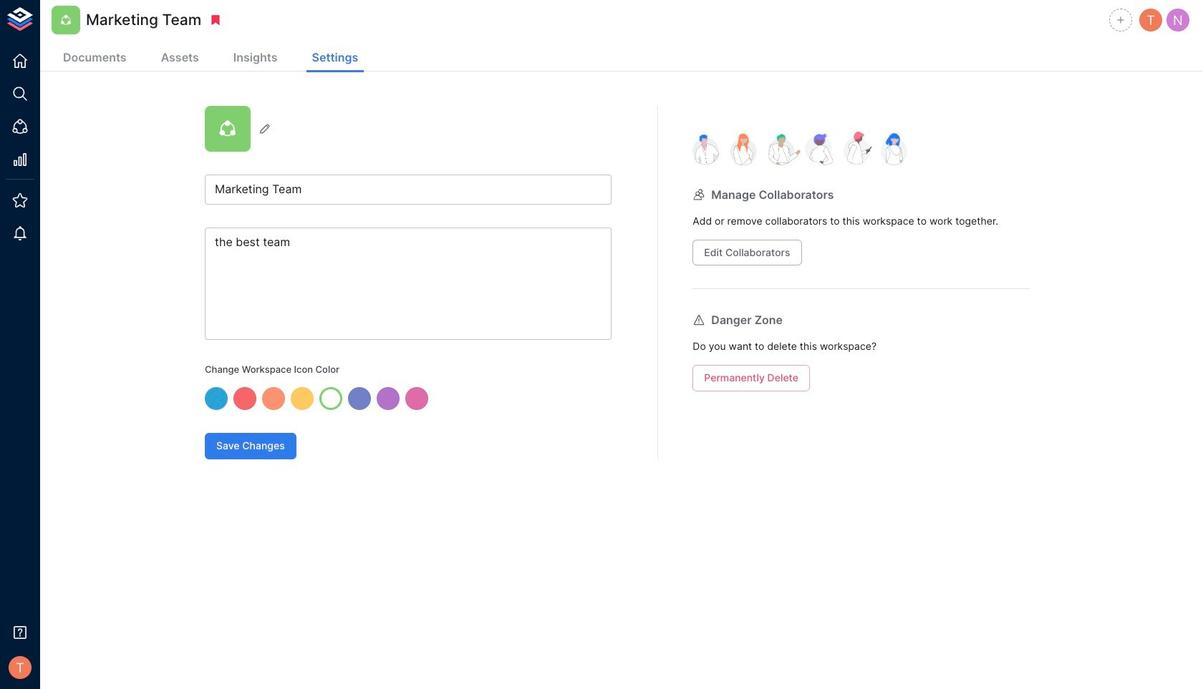Task type: describe. For each thing, give the bounding box(es) containing it.
Workspace Name text field
[[205, 175, 612, 205]]

remove bookmark image
[[209, 14, 222, 27]]



Task type: locate. For each thing, give the bounding box(es) containing it.
Workspace notes are visible to all members and guests. text field
[[205, 228, 612, 340]]



Task type: vqa. For each thing, say whether or not it's contained in the screenshot.
Workspace Name TEXT BOX
yes



